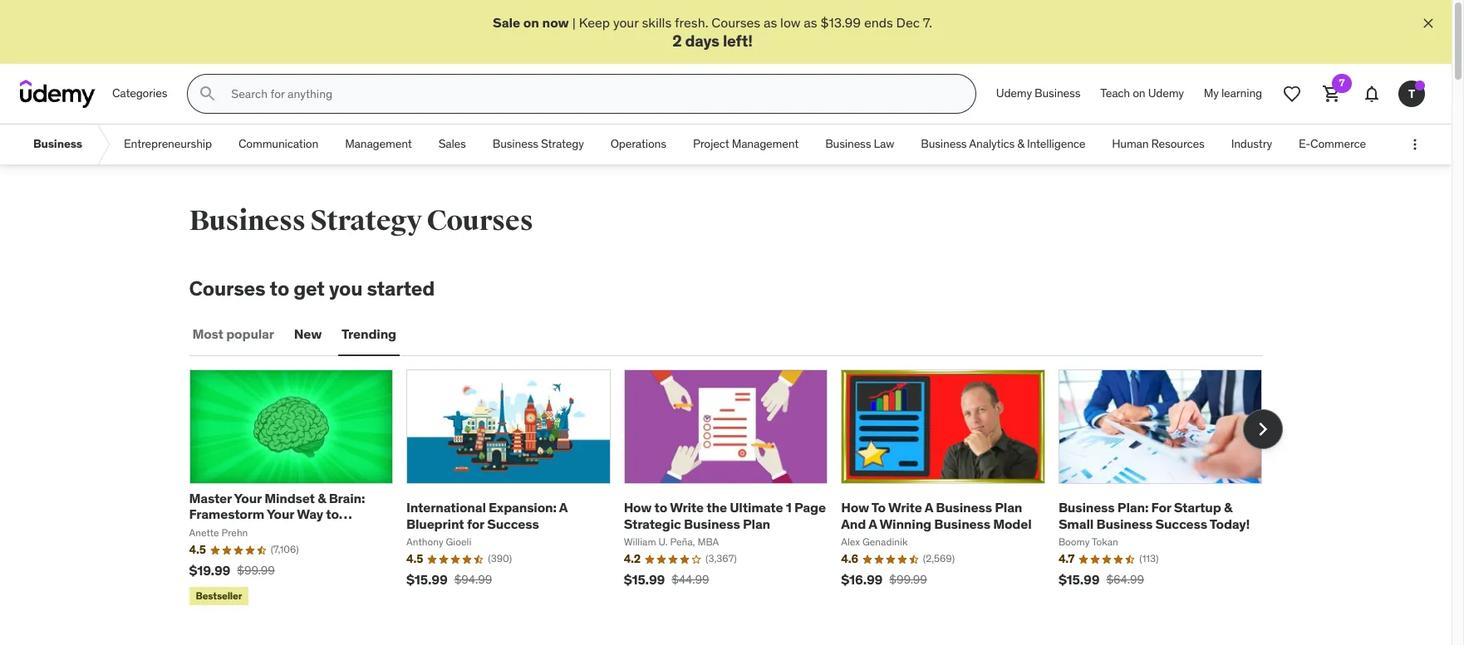 Task type: locate. For each thing, give the bounding box(es) containing it.
management left sales
[[345, 137, 412, 152]]

communication
[[238, 137, 318, 152]]

1 horizontal spatial management
[[732, 137, 799, 152]]

plan left small
[[995, 500, 1023, 516]]

write right to
[[888, 500, 922, 516]]

business
[[1035, 86, 1081, 101], [33, 137, 82, 152], [493, 137, 539, 152], [825, 137, 871, 152], [921, 137, 967, 152], [189, 204, 305, 239], [936, 500, 992, 516], [1059, 500, 1115, 516], [684, 516, 740, 532], [934, 516, 991, 532], [1097, 516, 1153, 532]]

7.
[[923, 14, 933, 31]]

2 horizontal spatial courses
[[712, 14, 761, 31]]

arrow pointing to subcategory menu links image
[[96, 125, 111, 165]]

2 horizontal spatial success
[[1156, 516, 1208, 532]]

0 horizontal spatial on
[[523, 14, 539, 31]]

teach
[[1101, 86, 1130, 101]]

sale on now | keep your skills fresh. courses as low as $13.99 ends dec 7. 2 days left!
[[493, 14, 933, 51]]

on
[[523, 14, 539, 31], [1133, 86, 1146, 101]]

1 write from the left
[[670, 500, 704, 516]]

write inside how to write the ultimate 1 page strategic business plan
[[670, 500, 704, 516]]

teach on udemy
[[1101, 86, 1184, 101]]

1 horizontal spatial on
[[1133, 86, 1146, 101]]

1 horizontal spatial udemy
[[1148, 86, 1184, 101]]

1 horizontal spatial to
[[326, 506, 339, 523]]

0 horizontal spatial success
[[189, 522, 241, 539]]

dec
[[896, 14, 920, 31]]

udemy business
[[996, 86, 1081, 101]]

analytics
[[969, 137, 1015, 152]]

0 vertical spatial courses
[[712, 14, 761, 31]]

strategy down search for anything text field
[[541, 137, 584, 152]]

& right startup
[[1224, 500, 1233, 516]]

as left low
[[764, 14, 777, 31]]

0 horizontal spatial courses
[[189, 276, 266, 302]]

1
[[786, 500, 792, 516]]

1 horizontal spatial &
[[1018, 137, 1025, 152]]

business inside how to write the ultimate 1 page strategic business plan
[[684, 516, 740, 532]]

Search for anything text field
[[228, 80, 956, 108]]

udemy business link
[[986, 74, 1091, 114]]

your
[[613, 14, 639, 31]]

a right to
[[925, 500, 933, 516]]

udemy left my
[[1148, 86, 1184, 101]]

business inside the business analytics & intelligence link
[[921, 137, 967, 152]]

master your mindset & brain: framestorm your way to success
[[189, 490, 365, 539]]

operations link
[[597, 125, 680, 165]]

how to write the ultimate 1 page strategic business plan link
[[624, 500, 826, 532]]

0 horizontal spatial &
[[318, 490, 326, 507]]

project management
[[693, 137, 799, 152]]

& inside business plan: for startup & small business success today!
[[1224, 500, 1233, 516]]

1 horizontal spatial plan
[[995, 500, 1023, 516]]

strategy up you
[[310, 204, 422, 239]]

on right teach
[[1133, 86, 1146, 101]]

0 horizontal spatial as
[[764, 14, 777, 31]]

success left the "today!"
[[1156, 516, 1208, 532]]

0 horizontal spatial udemy
[[996, 86, 1032, 101]]

days
[[685, 31, 720, 51]]

1 horizontal spatial as
[[804, 14, 818, 31]]

strategic
[[624, 516, 681, 532]]

next image
[[1250, 416, 1276, 443]]

0 horizontal spatial a
[[559, 500, 568, 516]]

categories button
[[102, 74, 177, 114]]

1 vertical spatial courses
[[427, 204, 533, 239]]

wishlist image
[[1282, 84, 1302, 104]]

to inside how to write the ultimate 1 page strategic business plan
[[655, 500, 668, 516]]

0 horizontal spatial strategy
[[310, 204, 422, 239]]

a right 'expansion:'
[[559, 500, 568, 516]]

how
[[624, 500, 652, 516], [841, 500, 869, 516]]

industry
[[1231, 137, 1272, 152]]

model
[[993, 516, 1032, 532]]

a right and on the bottom of the page
[[869, 516, 877, 532]]

way
[[297, 506, 323, 523]]

1 horizontal spatial how
[[841, 500, 869, 516]]

keep
[[579, 14, 610, 31]]

plan inside "how to write a business plan and a winning business model"
[[995, 500, 1023, 516]]

business law
[[825, 137, 894, 152]]

more subcategory menu links image
[[1407, 136, 1424, 153]]

blueprint
[[407, 516, 464, 532]]

0 horizontal spatial plan
[[743, 516, 771, 532]]

management right project
[[732, 137, 799, 152]]

entrepreneurship
[[124, 137, 212, 152]]

write left the
[[670, 500, 704, 516]]

courses inside sale on now | keep your skills fresh. courses as low as $13.99 ends dec 7. 2 days left!
[[712, 14, 761, 31]]

operations
[[611, 137, 666, 152]]

0 vertical spatial on
[[523, 14, 539, 31]]

on left now
[[523, 14, 539, 31]]

trending
[[342, 326, 396, 343]]

2 write from the left
[[888, 500, 922, 516]]

how left the
[[624, 500, 652, 516]]

1 how from the left
[[624, 500, 652, 516]]

to inside master your mindset & brain: framestorm your way to success
[[326, 506, 339, 523]]

to
[[270, 276, 289, 302], [655, 500, 668, 516], [326, 506, 339, 523]]

courses up 'most popular'
[[189, 276, 266, 302]]

1 horizontal spatial strategy
[[541, 137, 584, 152]]

0 horizontal spatial to
[[270, 276, 289, 302]]

7 link
[[1312, 74, 1352, 114]]

a inside international expansion: a blueprint for success
[[559, 500, 568, 516]]

success
[[487, 516, 539, 532], [1156, 516, 1208, 532], [189, 522, 241, 539]]

to for get
[[270, 276, 289, 302]]

as right low
[[804, 14, 818, 31]]

success down master
[[189, 522, 241, 539]]

and
[[841, 516, 866, 532]]

intelligence
[[1027, 137, 1086, 152]]

page
[[795, 500, 826, 516]]

& right analytics
[[1018, 137, 1025, 152]]

your
[[234, 490, 262, 507], [267, 506, 294, 523]]

most
[[192, 326, 223, 343]]

on inside sale on now | keep your skills fresh. courses as low as $13.99 ends dec 7. 2 days left!
[[523, 14, 539, 31]]

how left to
[[841, 500, 869, 516]]

today!
[[1210, 516, 1250, 532]]

&
[[1018, 137, 1025, 152], [318, 490, 326, 507], [1224, 500, 1233, 516]]

2 horizontal spatial to
[[655, 500, 668, 516]]

winning
[[880, 516, 932, 532]]

strategy
[[541, 137, 584, 152], [310, 204, 422, 239]]

2 how from the left
[[841, 500, 869, 516]]

fresh.
[[675, 14, 709, 31]]

how inside "how to write a business plan and a winning business model"
[[841, 500, 869, 516]]

write inside "how to write a business plan and a winning business model"
[[888, 500, 922, 516]]

0 horizontal spatial write
[[670, 500, 704, 516]]

2 horizontal spatial a
[[925, 500, 933, 516]]

to left 'get'
[[270, 276, 289, 302]]

categories
[[112, 86, 167, 101]]

0 vertical spatial strategy
[[541, 137, 584, 152]]

2 vertical spatial courses
[[189, 276, 266, 302]]

e-commerce
[[1299, 137, 1366, 152]]

courses down sales link
[[427, 204, 533, 239]]

1 horizontal spatial write
[[888, 500, 922, 516]]

commerce
[[1311, 137, 1366, 152]]

success inside business plan: for startup & small business success today!
[[1156, 516, 1208, 532]]

how inside how to write the ultimate 1 page strategic business plan
[[624, 500, 652, 516]]

to right way
[[326, 506, 339, 523]]

you
[[329, 276, 363, 302]]

your left way
[[267, 506, 294, 523]]

success inside master your mindset & brain: framestorm your way to success
[[189, 522, 241, 539]]

entrepreneurship link
[[111, 125, 225, 165]]

courses to get you started
[[189, 276, 435, 302]]

courses up left!
[[712, 14, 761, 31]]

success inside international expansion: a blueprint for success
[[487, 516, 539, 532]]

udemy inside "link"
[[996, 86, 1032, 101]]

now
[[542, 14, 569, 31]]

t
[[1409, 86, 1415, 101]]

udemy up business analytics & intelligence
[[996, 86, 1032, 101]]

1 vertical spatial strategy
[[310, 204, 422, 239]]

as
[[764, 14, 777, 31], [804, 14, 818, 31]]

business inside business strategy link
[[493, 137, 539, 152]]

most popular button
[[189, 315, 277, 355]]

strategy for business strategy
[[541, 137, 584, 152]]

plan:
[[1118, 500, 1149, 516]]

0 horizontal spatial how
[[624, 500, 652, 516]]

1 horizontal spatial success
[[487, 516, 539, 532]]

small
[[1059, 516, 1094, 532]]

& inside master your mindset & brain: framestorm your way to success
[[318, 490, 326, 507]]

0 horizontal spatial management
[[345, 137, 412, 152]]

& left brain:
[[318, 490, 326, 507]]

2 horizontal spatial &
[[1224, 500, 1233, 516]]

1 udemy from the left
[[996, 86, 1032, 101]]

success right for
[[487, 516, 539, 532]]

1 horizontal spatial courses
[[427, 204, 533, 239]]

business analytics & intelligence link
[[908, 125, 1099, 165]]

to left the
[[655, 500, 668, 516]]

1 horizontal spatial a
[[869, 516, 877, 532]]

1 vertical spatial on
[[1133, 86, 1146, 101]]

sales link
[[425, 125, 479, 165]]

skills
[[642, 14, 672, 31]]

learning
[[1222, 86, 1263, 101]]

how for a
[[841, 500, 869, 516]]

brain:
[[329, 490, 365, 507]]

international expansion: a blueprint for success
[[407, 500, 568, 532]]

industry link
[[1218, 125, 1286, 165]]

2
[[673, 31, 682, 51]]

plan left '1'
[[743, 516, 771, 532]]

your right master
[[234, 490, 262, 507]]

plan
[[995, 500, 1023, 516], [743, 516, 771, 532]]

resources
[[1152, 137, 1205, 152]]



Task type: vqa. For each thing, say whether or not it's contained in the screenshot.
Netapp image
no



Task type: describe. For each thing, give the bounding box(es) containing it.
to for write
[[655, 500, 668, 516]]

e-
[[1299, 137, 1311, 152]]

you have alerts image
[[1415, 81, 1425, 91]]

trending button
[[338, 315, 400, 355]]

on for teach on udemy
[[1133, 86, 1146, 101]]

business strategy link
[[479, 125, 597, 165]]

submit search image
[[198, 84, 218, 104]]

international expansion: a blueprint for success link
[[407, 500, 568, 532]]

project management link
[[680, 125, 812, 165]]

0 horizontal spatial your
[[234, 490, 262, 507]]

notifications image
[[1362, 84, 1382, 104]]

carousel element
[[189, 370, 1283, 610]]

business analytics & intelligence
[[921, 137, 1086, 152]]

new button
[[291, 315, 325, 355]]

my learning link
[[1194, 74, 1272, 114]]

started
[[367, 276, 435, 302]]

to
[[872, 500, 886, 516]]

e-commerce link
[[1286, 125, 1380, 165]]

the
[[707, 500, 727, 516]]

business inside business link
[[33, 137, 82, 152]]

my learning
[[1204, 86, 1263, 101]]

on for sale on now | keep your skills fresh. courses as low as $13.99 ends dec 7. 2 days left!
[[523, 14, 539, 31]]

2 as from the left
[[804, 14, 818, 31]]

human resources link
[[1099, 125, 1218, 165]]

get
[[294, 276, 325, 302]]

law
[[874, 137, 894, 152]]

management link
[[332, 125, 425, 165]]

t link
[[1392, 74, 1432, 114]]

international
[[407, 500, 486, 516]]

most popular
[[192, 326, 274, 343]]

7
[[1339, 77, 1345, 89]]

ends
[[864, 14, 893, 31]]

sale
[[493, 14, 520, 31]]

low
[[781, 14, 801, 31]]

how to write a business plan and a winning business model link
[[841, 500, 1032, 532]]

how to write a business plan and a winning business model
[[841, 500, 1032, 532]]

udemy image
[[20, 80, 96, 108]]

for
[[1152, 500, 1171, 516]]

business plan: for startup & small business success today!
[[1059, 500, 1250, 532]]

my
[[1204, 86, 1219, 101]]

new
[[294, 326, 322, 343]]

startup
[[1174, 500, 1221, 516]]

mindset
[[264, 490, 315, 507]]

write for winning
[[888, 500, 922, 516]]

ultimate
[[730, 500, 783, 516]]

how for strategic
[[624, 500, 652, 516]]

plan inside how to write the ultimate 1 page strategic business plan
[[743, 516, 771, 532]]

sales
[[439, 137, 466, 152]]

business inside udemy business "link"
[[1035, 86, 1081, 101]]

how to write the ultimate 1 page strategic business plan
[[624, 500, 826, 532]]

for
[[467, 516, 484, 532]]

close image
[[1420, 15, 1437, 32]]

|
[[572, 14, 576, 31]]

communication link
[[225, 125, 332, 165]]

1 horizontal spatial your
[[267, 506, 294, 523]]

write for business
[[670, 500, 704, 516]]

business strategy courses
[[189, 204, 533, 239]]

2 udemy from the left
[[1148, 86, 1184, 101]]

expansion:
[[489, 500, 557, 516]]

teach on udemy link
[[1091, 74, 1194, 114]]

business plan: for startup & small business success today! link
[[1059, 500, 1250, 532]]

1 management from the left
[[345, 137, 412, 152]]

human
[[1112, 137, 1149, 152]]

business link
[[20, 125, 96, 165]]

2 management from the left
[[732, 137, 799, 152]]

master your mindset & brain: framestorm your way to success link
[[189, 490, 365, 539]]

shopping cart with 7 items image
[[1322, 84, 1342, 104]]

master
[[189, 490, 232, 507]]

framestorm
[[189, 506, 264, 523]]

strategy for business strategy courses
[[310, 204, 422, 239]]

human resources
[[1112, 137, 1205, 152]]

$13.99
[[821, 14, 861, 31]]

popular
[[226, 326, 274, 343]]

project
[[693, 137, 729, 152]]

left!
[[723, 31, 753, 51]]

business law link
[[812, 125, 908, 165]]

business inside business law link
[[825, 137, 871, 152]]

1 as from the left
[[764, 14, 777, 31]]



